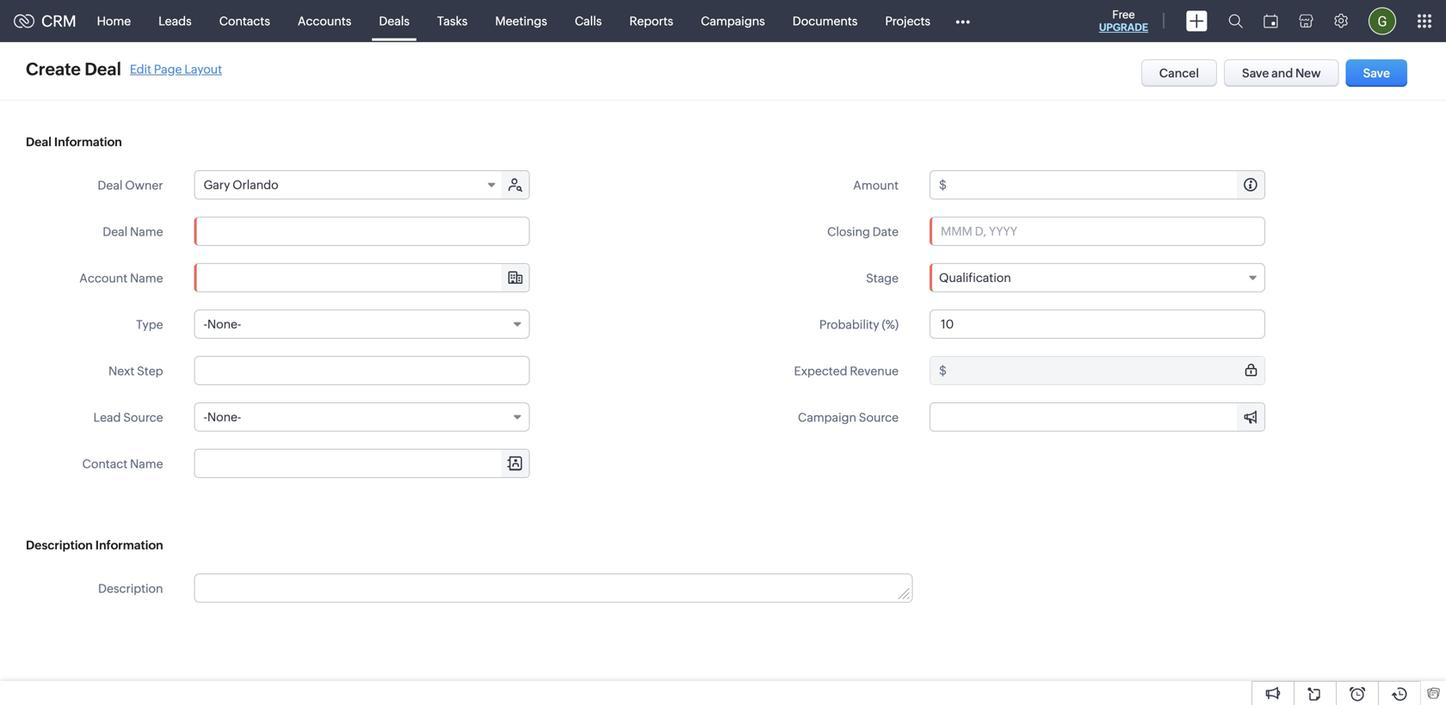 Task type: vqa. For each thing, say whether or not it's contained in the screenshot.
Automation
no



Task type: describe. For each thing, give the bounding box(es) containing it.
profile element
[[1359, 0, 1407, 42]]

none- for type
[[207, 318, 241, 331]]

meetings link
[[482, 0, 561, 42]]

account name
[[79, 272, 163, 285]]

search image
[[1229, 14, 1243, 28]]

Gary Orlando field
[[195, 171, 503, 199]]

calls
[[575, 14, 602, 28]]

free
[[1113, 8, 1135, 21]]

accounts link
[[284, 0, 365, 42]]

crm link
[[14, 12, 76, 30]]

calendar image
[[1264, 14, 1279, 28]]

upgrade
[[1099, 22, 1149, 33]]

campaigns
[[701, 14, 765, 28]]

deal left edit
[[85, 59, 121, 79]]

crm
[[41, 12, 76, 30]]

deals link
[[365, 0, 424, 42]]

$ for amount
[[939, 178, 947, 192]]

page
[[154, 62, 182, 76]]

deal information
[[26, 135, 122, 149]]

save for save
[[1363, 66, 1390, 80]]

description information
[[26, 539, 163, 553]]

Qualification field
[[930, 263, 1266, 293]]

stage
[[866, 272, 899, 285]]

probability (%)
[[820, 318, 899, 332]]

next step
[[108, 365, 163, 378]]

description for description information
[[26, 539, 93, 553]]

deals
[[379, 14, 410, 28]]

(%)
[[882, 318, 899, 332]]

edit
[[130, 62, 151, 76]]

home link
[[83, 0, 145, 42]]

closing
[[827, 225, 870, 239]]

source for lead source
[[123, 411, 163, 425]]

projects
[[885, 14, 931, 28]]

tasks
[[437, 14, 468, 28]]

layout
[[184, 62, 222, 76]]

deal for deal owner
[[98, 179, 123, 192]]

-none- for lead source
[[204, 411, 241, 424]]

-none- field for lead source
[[194, 403, 530, 432]]

projects link
[[872, 0, 944, 42]]

- for lead source
[[204, 411, 207, 424]]

none- for lead source
[[207, 411, 241, 424]]

information for description information
[[95, 539, 163, 553]]

new
[[1296, 66, 1321, 80]]

free upgrade
[[1099, 8, 1149, 33]]

leads
[[159, 14, 192, 28]]

home
[[97, 14, 131, 28]]

profile image
[[1369, 7, 1396, 35]]

-none- for type
[[204, 318, 241, 331]]

campaign
[[798, 411, 857, 425]]



Task type: locate. For each thing, give the bounding box(es) containing it.
owner
[[125, 179, 163, 192]]

calls link
[[561, 0, 616, 42]]

save button
[[1346, 59, 1408, 87]]

2 name from the top
[[130, 272, 163, 285]]

name right contact
[[130, 458, 163, 471]]

2 -none- from the top
[[204, 411, 241, 424]]

1 vertical spatial -none-
[[204, 411, 241, 424]]

2 none- from the top
[[207, 411, 241, 424]]

1 name from the top
[[130, 225, 163, 239]]

create
[[26, 59, 81, 79]]

information
[[54, 135, 122, 149], [95, 539, 163, 553]]

1 vertical spatial -
[[204, 411, 207, 424]]

date
[[873, 225, 899, 239]]

lead source
[[93, 411, 163, 425]]

name for deal name
[[130, 225, 163, 239]]

expected revenue
[[794, 365, 899, 378]]

-none- field for type
[[194, 310, 530, 339]]

1 vertical spatial name
[[130, 272, 163, 285]]

0 horizontal spatial save
[[1242, 66, 1269, 80]]

$ right "revenue"
[[939, 364, 947, 378]]

$
[[939, 178, 947, 192], [939, 364, 947, 378]]

2 save from the left
[[1363, 66, 1390, 80]]

source for campaign source
[[859, 411, 899, 425]]

0 vertical spatial description
[[26, 539, 93, 553]]

contacts link
[[205, 0, 284, 42]]

deal
[[85, 59, 121, 79], [26, 135, 52, 149], [98, 179, 123, 192], [103, 225, 128, 239]]

save left and
[[1242, 66, 1269, 80]]

lead
[[93, 411, 121, 425]]

account
[[79, 272, 128, 285]]

gary
[[204, 178, 230, 192]]

information down contact name on the left of the page
[[95, 539, 163, 553]]

name down owner
[[130, 225, 163, 239]]

-None- field
[[194, 310, 530, 339], [194, 403, 530, 432]]

2 -none- field from the top
[[194, 403, 530, 432]]

0 vertical spatial -
[[204, 318, 207, 331]]

3 name from the top
[[130, 458, 163, 471]]

description
[[26, 539, 93, 553], [98, 582, 163, 596]]

none-
[[207, 318, 241, 331], [207, 411, 241, 424]]

deal down create
[[26, 135, 52, 149]]

0 horizontal spatial description
[[26, 539, 93, 553]]

1 none- from the top
[[207, 318, 241, 331]]

None text field
[[949, 171, 1265, 199], [194, 217, 530, 246], [195, 450, 529, 478], [195, 575, 912, 603], [949, 171, 1265, 199], [194, 217, 530, 246], [195, 450, 529, 478], [195, 575, 912, 603]]

None text field
[[195, 264, 529, 292], [930, 310, 1266, 339], [194, 356, 530, 386], [949, 357, 1265, 385], [931, 404, 1265, 431], [195, 264, 529, 292], [930, 310, 1266, 339], [194, 356, 530, 386], [949, 357, 1265, 385], [931, 404, 1265, 431]]

meetings
[[495, 14, 547, 28]]

source down "revenue"
[[859, 411, 899, 425]]

$ right 'amount'
[[939, 178, 947, 192]]

2 source from the left
[[859, 411, 899, 425]]

orlando
[[233, 178, 279, 192]]

1 vertical spatial information
[[95, 539, 163, 553]]

source
[[123, 411, 163, 425], [859, 411, 899, 425]]

name for contact name
[[130, 458, 163, 471]]

- right the lead source on the bottom left
[[204, 411, 207, 424]]

0 vertical spatial -none-
[[204, 318, 241, 331]]

create deal edit page layout
[[26, 59, 222, 79]]

deal up the 'account name'
[[103, 225, 128, 239]]

revenue
[[850, 365, 899, 378]]

MMM D, YYYY text field
[[930, 217, 1266, 246]]

deal for deal information
[[26, 135, 52, 149]]

1 -none- field from the top
[[194, 310, 530, 339]]

accounts
[[298, 14, 352, 28]]

None field
[[195, 264, 529, 292], [931, 404, 1265, 431], [195, 450, 529, 478], [195, 264, 529, 292], [931, 404, 1265, 431], [195, 450, 529, 478]]

0 vertical spatial -none- field
[[194, 310, 530, 339]]

deal owner
[[98, 179, 163, 192]]

edit page layout link
[[130, 62, 222, 76]]

1 $ from the top
[[939, 178, 947, 192]]

and
[[1272, 66, 1293, 80]]

name
[[130, 225, 163, 239], [130, 272, 163, 285], [130, 458, 163, 471]]

create menu image
[[1186, 11, 1208, 31]]

deal for deal name
[[103, 225, 128, 239]]

create menu element
[[1176, 0, 1218, 42]]

amount
[[853, 179, 899, 192]]

2 - from the top
[[204, 411, 207, 424]]

save
[[1242, 66, 1269, 80], [1363, 66, 1390, 80]]

information up deal owner at the left of the page
[[54, 135, 122, 149]]

$ for expected revenue
[[939, 364, 947, 378]]

1 source from the left
[[123, 411, 163, 425]]

save for save and new
[[1242, 66, 1269, 80]]

qualification
[[939, 271, 1011, 285]]

1 horizontal spatial save
[[1363, 66, 1390, 80]]

reports
[[630, 14, 673, 28]]

save down the profile element
[[1363, 66, 1390, 80]]

2 vertical spatial name
[[130, 458, 163, 471]]

contact
[[82, 458, 128, 471]]

reports link
[[616, 0, 687, 42]]

-none-
[[204, 318, 241, 331], [204, 411, 241, 424]]

cancel button
[[1141, 59, 1217, 87]]

2 $ from the top
[[939, 364, 947, 378]]

search element
[[1218, 0, 1254, 42]]

leads link
[[145, 0, 205, 42]]

0 vertical spatial name
[[130, 225, 163, 239]]

save and new
[[1242, 66, 1321, 80]]

save and new button
[[1224, 59, 1339, 87]]

deal name
[[103, 225, 163, 239]]

deal left owner
[[98, 179, 123, 192]]

1 vertical spatial none-
[[207, 411, 241, 424]]

name right account
[[130, 272, 163, 285]]

cancel
[[1160, 66, 1199, 80]]

1 horizontal spatial description
[[98, 582, 163, 596]]

campaigns link
[[687, 0, 779, 42]]

1 save from the left
[[1242, 66, 1269, 80]]

documents link
[[779, 0, 872, 42]]

expected
[[794, 365, 848, 378]]

step
[[137, 365, 163, 378]]

campaign source
[[798, 411, 899, 425]]

- right the type
[[204, 318, 207, 331]]

0 vertical spatial information
[[54, 135, 122, 149]]

- for type
[[204, 318, 207, 331]]

Other Modules field
[[944, 7, 981, 35]]

contact name
[[82, 458, 163, 471]]

0 vertical spatial $
[[939, 178, 947, 192]]

documents
[[793, 14, 858, 28]]

0 vertical spatial none-
[[207, 318, 241, 331]]

logo image
[[14, 14, 34, 28]]

1 vertical spatial -none- field
[[194, 403, 530, 432]]

1 horizontal spatial source
[[859, 411, 899, 425]]

1 vertical spatial description
[[98, 582, 163, 596]]

type
[[136, 318, 163, 332]]

gary orlando
[[204, 178, 279, 192]]

next
[[108, 365, 135, 378]]

0 horizontal spatial source
[[123, 411, 163, 425]]

name for account name
[[130, 272, 163, 285]]

1 - from the top
[[204, 318, 207, 331]]

closing date
[[827, 225, 899, 239]]

tasks link
[[424, 0, 482, 42]]

contacts
[[219, 14, 270, 28]]

1 vertical spatial $
[[939, 364, 947, 378]]

-
[[204, 318, 207, 331], [204, 411, 207, 424]]

1 -none- from the top
[[204, 318, 241, 331]]

description for description
[[98, 582, 163, 596]]

probability
[[820, 318, 880, 332]]

source right the lead
[[123, 411, 163, 425]]

information for deal information
[[54, 135, 122, 149]]



